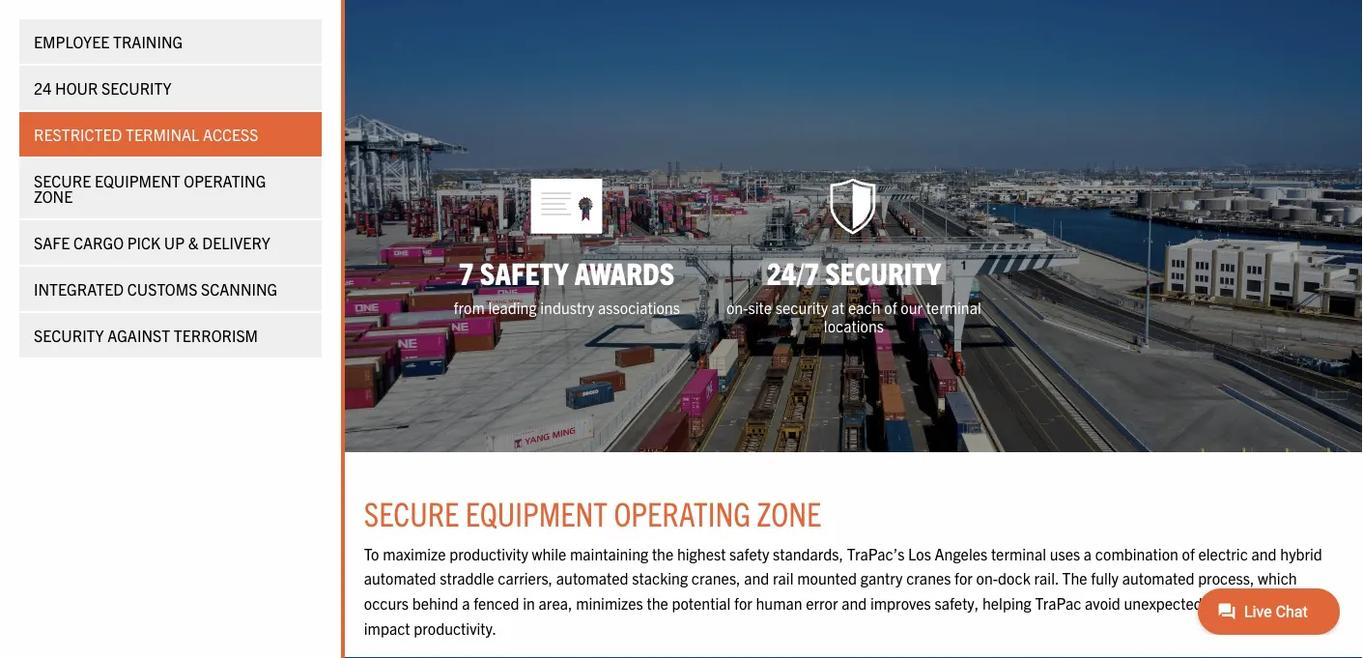 Task type: locate. For each thing, give the bounding box(es) containing it.
0 horizontal spatial operating
[[184, 171, 266, 190]]

0 vertical spatial terminal
[[927, 297, 982, 317]]

electric
[[1199, 544, 1249, 563]]

security down integrated
[[34, 326, 104, 345]]

1 horizontal spatial on-
[[977, 568, 999, 588]]

of
[[885, 297, 898, 317], [1183, 544, 1195, 563]]

zone
[[34, 187, 73, 206], [757, 491, 822, 533]]

0 horizontal spatial automated
[[364, 568, 436, 588]]

standards,
[[773, 544, 844, 563]]

secure equipment operating zone up the maintaining
[[364, 491, 822, 533]]

zone up safe
[[34, 187, 73, 206]]

highest
[[677, 544, 726, 563]]

unexpected
[[1125, 593, 1203, 613]]

secure equipment operating zone up safe cargo pick up & delivery
[[34, 171, 266, 206]]

2 automated from the left
[[557, 568, 629, 588]]

and right error
[[842, 593, 867, 613]]

0 vertical spatial on-
[[727, 297, 749, 317]]

and down 'safety'
[[744, 568, 770, 588]]

1 vertical spatial a
[[462, 593, 470, 613]]

secure
[[34, 171, 91, 190], [364, 491, 459, 533]]

los
[[909, 544, 932, 563]]

operating down access on the top left
[[184, 171, 266, 190]]

the down 'stacking'
[[647, 593, 669, 613]]

of left our at top right
[[885, 297, 898, 317]]

security
[[101, 78, 172, 98], [826, 253, 942, 291], [34, 326, 104, 345]]

the
[[1063, 568, 1088, 588]]

leading
[[488, 297, 537, 317]]

2 horizontal spatial automated
[[1123, 568, 1195, 588]]

for
[[955, 568, 973, 588], [735, 593, 753, 613]]

1 vertical spatial zone
[[757, 491, 822, 533]]

the up 'stacking'
[[652, 544, 674, 563]]

1 vertical spatial security
[[826, 253, 942, 291]]

associations
[[598, 297, 680, 317]]

site
[[749, 297, 772, 317]]

operating
[[184, 171, 266, 190], [614, 491, 751, 533]]

secure down restricted
[[34, 171, 91, 190]]

security inside 24/7 security on-site security at each of our terminal locations
[[826, 253, 942, 291]]

1 horizontal spatial automated
[[557, 568, 629, 588]]

security up each
[[826, 253, 942, 291]]

terminal
[[126, 125, 199, 144]]

a
[[1084, 544, 1092, 563], [462, 593, 470, 613]]

7
[[459, 253, 474, 291]]

which
[[1259, 568, 1298, 588]]

automated
[[364, 568, 436, 588], [557, 568, 629, 588], [1123, 568, 1195, 588]]

0 horizontal spatial zone
[[34, 187, 73, 206]]

against
[[108, 326, 170, 345]]

1 vertical spatial secure
[[364, 491, 459, 533]]

equipment
[[95, 171, 180, 190], [466, 491, 608, 533]]

24
[[34, 78, 52, 98]]

0 vertical spatial and
[[1252, 544, 1277, 563]]

automated up occurs
[[364, 568, 436, 588]]

1 vertical spatial of
[[1183, 544, 1195, 563]]

terminal
[[927, 297, 982, 317], [992, 544, 1047, 563]]

employee training link
[[19, 19, 322, 64]]

security up restricted terminal access
[[101, 78, 172, 98]]

angeles
[[935, 544, 988, 563]]

maintaining
[[570, 544, 649, 563]]

equipment up while
[[466, 491, 608, 533]]

a down straddle
[[462, 593, 470, 613]]

1 horizontal spatial terminal
[[992, 544, 1047, 563]]

for down angeles
[[955, 568, 973, 588]]

from
[[454, 297, 485, 317]]

2 vertical spatial and
[[842, 593, 867, 613]]

locations
[[824, 316, 884, 335]]

that
[[1296, 593, 1322, 613]]

on- up helping
[[977, 568, 999, 588]]

0 vertical spatial equipment
[[95, 171, 180, 190]]

automated down the maintaining
[[557, 568, 629, 588]]

1 vertical spatial secure equipment operating zone
[[364, 491, 822, 533]]

1 vertical spatial for
[[735, 593, 753, 613]]

0 vertical spatial zone
[[34, 187, 73, 206]]

improves
[[871, 593, 932, 613]]

safe cargo pick up & delivery
[[34, 233, 271, 252]]

helping
[[983, 593, 1032, 613]]

automated up unexpected
[[1123, 568, 1195, 588]]

and
[[1252, 544, 1277, 563], [744, 568, 770, 588], [842, 593, 867, 613]]

0 horizontal spatial a
[[462, 593, 470, 613]]

potential
[[672, 593, 731, 613]]

0 horizontal spatial equipment
[[95, 171, 180, 190]]

3 automated from the left
[[1123, 568, 1195, 588]]

restricted
[[34, 125, 122, 144]]

zone up standards,
[[757, 491, 822, 533]]

0 horizontal spatial secure
[[34, 171, 91, 190]]

for left human
[[735, 593, 753, 613]]

a right uses on the bottom of the page
[[1084, 544, 1092, 563]]

security against terrorism link
[[19, 313, 322, 358]]

1 horizontal spatial secure
[[364, 491, 459, 533]]

0 horizontal spatial secure equipment operating zone
[[34, 171, 266, 206]]

minimizes
[[576, 593, 643, 613]]

&
[[188, 233, 199, 252]]

1 horizontal spatial of
[[1183, 544, 1195, 563]]

1 vertical spatial terminal
[[992, 544, 1047, 563]]

operating up the highest
[[614, 491, 751, 533]]

terminal up dock
[[992, 544, 1047, 563]]

while
[[532, 544, 567, 563]]

customs
[[127, 279, 198, 299]]

1 automated from the left
[[364, 568, 436, 588]]

0 vertical spatial of
[[885, 297, 898, 317]]

on- left security
[[727, 297, 749, 317]]

2 horizontal spatial and
[[1252, 544, 1277, 563]]

safety,
[[935, 593, 979, 613]]

to
[[364, 544, 379, 563]]

access
[[203, 125, 259, 144]]

1 horizontal spatial a
[[1084, 544, 1092, 563]]

cranes,
[[692, 568, 741, 588]]

secure equipment operating zone
[[34, 171, 266, 206], [364, 491, 822, 533]]

on-
[[727, 297, 749, 317], [977, 568, 999, 588]]

hour
[[55, 78, 98, 98]]

0 horizontal spatial on-
[[727, 297, 749, 317]]

1 vertical spatial on-
[[977, 568, 999, 588]]

0 horizontal spatial and
[[744, 568, 770, 588]]

0 horizontal spatial of
[[885, 297, 898, 317]]

0 vertical spatial for
[[955, 568, 973, 588]]

occurs
[[364, 593, 409, 613]]

safe cargo pick up & delivery link
[[19, 220, 322, 265]]

and up which
[[1252, 544, 1277, 563]]

0 horizontal spatial terminal
[[927, 297, 982, 317]]

terminal right our at top right
[[927, 297, 982, 317]]

1 horizontal spatial for
[[955, 568, 973, 588]]

of inside 24/7 security on-site security at each of our terminal locations
[[885, 297, 898, 317]]

at
[[832, 297, 845, 317]]

of left electric
[[1183, 544, 1195, 563]]

restricted terminal access link
[[19, 112, 322, 157]]

the
[[652, 544, 674, 563], [647, 593, 669, 613]]

1 vertical spatial equipment
[[466, 491, 608, 533]]

0 vertical spatial secure
[[34, 171, 91, 190]]

0 vertical spatial operating
[[184, 171, 266, 190]]

secure up maximize
[[364, 491, 459, 533]]

equipment down restricted terminal access
[[95, 171, 180, 190]]

1 horizontal spatial operating
[[614, 491, 751, 533]]



Task type: vqa. For each thing, say whether or not it's contained in the screenshot.
"ensure
no



Task type: describe. For each thing, give the bounding box(es) containing it.
scanning
[[201, 279, 278, 299]]

0 vertical spatial secure equipment operating zone
[[34, 171, 266, 206]]

maximize
[[383, 544, 446, 563]]

1 horizontal spatial and
[[842, 593, 867, 613]]

1 vertical spatial and
[[744, 568, 770, 588]]

productivity
[[450, 544, 529, 563]]

fully
[[1091, 568, 1119, 588]]

each
[[849, 297, 881, 317]]

1 horizontal spatial equipment
[[466, 491, 608, 533]]

to maximize productivity while maintaining the highest safety standards, trapac's los angeles terminal uses a combination of electric and hybrid automated straddle carriers, automated stacking cranes, and rail mounted gantry cranes for on-dock rail. the fully automated process, which occurs behind a fenced in area, minimizes the potential for human error and improves safety, helping trapac avoid unexpected interruptions that impact productivity.
[[364, 544, 1323, 637]]

cranes
[[907, 568, 952, 588]]

secure equipment operating zone link
[[19, 159, 322, 218]]

productivity.
[[414, 618, 497, 637]]

1 vertical spatial the
[[647, 593, 669, 613]]

interruptions
[[1207, 593, 1292, 613]]

integrated
[[34, 279, 124, 299]]

24/7 security on-site security at each of our terminal locations
[[727, 253, 982, 335]]

trapac
[[1036, 593, 1082, 613]]

cargo
[[73, 233, 124, 252]]

combination
[[1096, 544, 1179, 563]]

behind
[[412, 593, 459, 613]]

area,
[[539, 593, 573, 613]]

7 safety awards from leading industry associations
[[454, 253, 680, 317]]

1 vertical spatial operating
[[614, 491, 751, 533]]

avoid
[[1085, 593, 1121, 613]]

in
[[523, 593, 535, 613]]

24 hour security
[[34, 78, 172, 98]]

restricted terminal access
[[34, 125, 259, 144]]

on- inside to maximize productivity while maintaining the highest safety standards, trapac's los angeles terminal uses a combination of electric and hybrid automated straddle carriers, automated stacking cranes, and rail mounted gantry cranes for on-dock rail. the fully automated process, which occurs behind a fenced in area, minimizes the potential for human error and improves safety, helping trapac avoid unexpected interruptions that impact productivity.
[[977, 568, 999, 588]]

employee
[[34, 32, 110, 51]]

1 horizontal spatial zone
[[757, 491, 822, 533]]

delivery
[[202, 233, 271, 252]]

0 horizontal spatial for
[[735, 593, 753, 613]]

rail.
[[1035, 568, 1059, 588]]

pick
[[127, 233, 161, 252]]

security
[[776, 297, 828, 317]]

error
[[806, 593, 838, 613]]

terrorism
[[174, 326, 258, 345]]

0 vertical spatial security
[[101, 78, 172, 98]]

safety
[[480, 253, 569, 291]]

on- inside 24/7 security on-site security at each of our terminal locations
[[727, 297, 749, 317]]

of inside to maximize productivity while maintaining the highest safety standards, trapac's los angeles terminal uses a combination of electric and hybrid automated straddle carriers, automated stacking cranes, and rail mounted gantry cranes for on-dock rail. the fully automated process, which occurs behind a fenced in area, minimizes the potential for human error and improves safety, helping trapac avoid unexpected interruptions that impact productivity.
[[1183, 544, 1195, 563]]

stacking
[[632, 568, 688, 588]]

terminal inside to maximize productivity while maintaining the highest safety standards, trapac's los angeles terminal uses a combination of electric and hybrid automated straddle carriers, automated stacking cranes, and rail mounted gantry cranes for on-dock rail. the fully automated process, which occurs behind a fenced in area, minimizes the potential for human error and improves safety, helping trapac avoid unexpected interruptions that impact productivity.
[[992, 544, 1047, 563]]

terminal inside 24/7 security on-site security at each of our terminal locations
[[927, 297, 982, 317]]

mounted
[[798, 568, 857, 588]]

security against terrorism
[[34, 326, 258, 345]]

fenced
[[474, 593, 520, 613]]

impact
[[364, 618, 410, 637]]

equipment inside secure equipment operating zone link
[[95, 171, 180, 190]]

dock
[[999, 568, 1031, 588]]

uses
[[1050, 544, 1081, 563]]

integrated customs scanning link
[[19, 267, 322, 311]]

safe
[[34, 233, 70, 252]]

secure inside secure equipment operating zone
[[34, 171, 91, 190]]

awards
[[575, 253, 675, 291]]

carriers,
[[498, 568, 553, 588]]

0 vertical spatial a
[[1084, 544, 1092, 563]]

straddle
[[440, 568, 494, 588]]

training
[[113, 32, 183, 51]]

1 horizontal spatial secure equipment operating zone
[[364, 491, 822, 533]]

hybrid
[[1281, 544, 1323, 563]]

up
[[164, 233, 185, 252]]

gantry
[[861, 568, 903, 588]]

industry
[[541, 297, 595, 317]]

employee training
[[34, 32, 183, 51]]

0 vertical spatial the
[[652, 544, 674, 563]]

24 hour security link
[[19, 66, 322, 110]]

process,
[[1199, 568, 1255, 588]]

rail
[[773, 568, 794, 588]]

human
[[756, 593, 803, 613]]

2 vertical spatial security
[[34, 326, 104, 345]]

safety
[[730, 544, 770, 563]]

trapac's
[[847, 544, 905, 563]]

integrated customs scanning
[[34, 279, 278, 299]]

24/7
[[767, 253, 820, 291]]

our
[[901, 297, 923, 317]]



